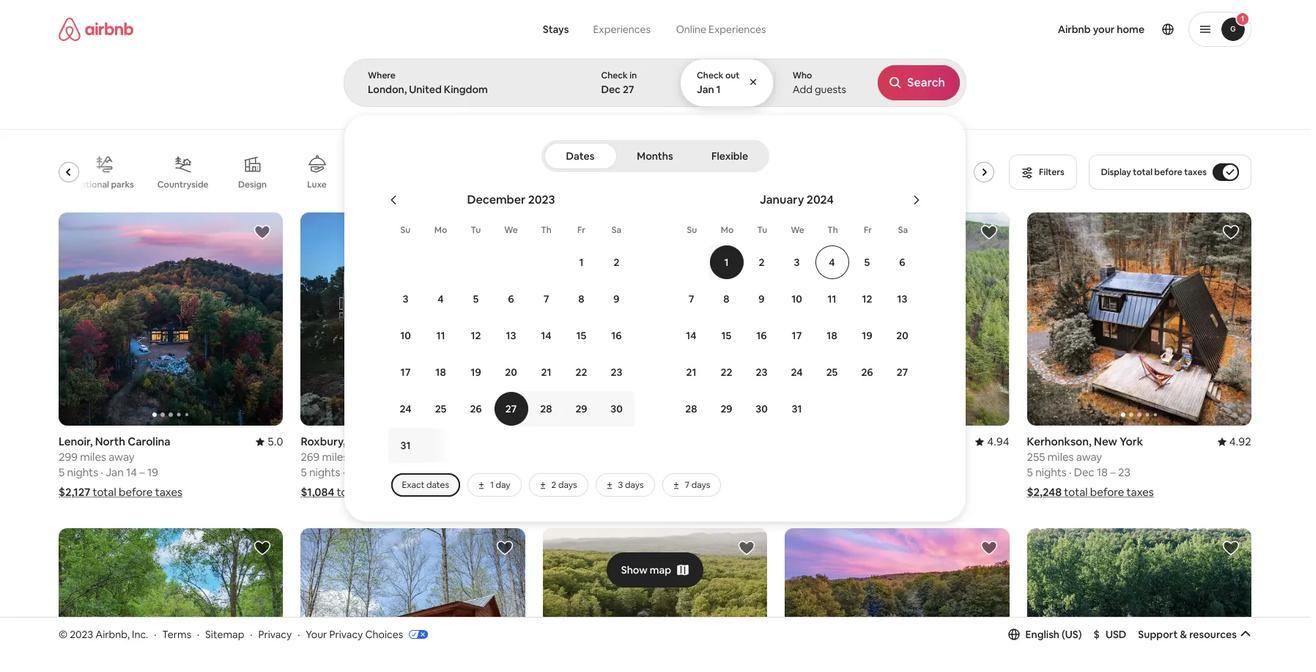 Task type: locate. For each thing, give the bounding box(es) containing it.
1 21 from the left
[[541, 366, 551, 379]]

who add guests
[[793, 70, 846, 96]]

1 check from the left
[[601, 70, 628, 81]]

6 for bottommost "6" button
[[508, 292, 514, 306]]

north
[[95, 435, 125, 448]]

2 30 button from the left
[[744, 391, 779, 426]]

1 $1,084 from the left
[[543, 485, 576, 499]]

1 horizontal spatial 14
[[541, 329, 552, 342]]

total inside kerhonkson, new york 255 miles away 5 nights · dec 18 – 23 $2,248 total before taxes
[[1064, 485, 1088, 499]]

1 horizontal spatial jan
[[697, 83, 714, 96]]

21 button
[[529, 355, 564, 390], [674, 355, 709, 390]]

inc.
[[132, 628, 148, 641]]

2 check from the left
[[697, 70, 724, 81]]

0 vertical spatial 26
[[861, 366, 873, 379]]

2 – from the left
[[626, 465, 632, 479]]

sa
[[612, 224, 622, 236], [898, 224, 908, 236]]

1 nights from the left
[[67, 465, 98, 479]]

before inside kerhonkson, new york 255 miles away 5 nights · dec 18 – 23 $2,248 total before taxes
[[1090, 485, 1124, 499]]

0 horizontal spatial 25
[[435, 402, 447, 415]]

0 horizontal spatial 8
[[578, 292, 584, 306]]

0 horizontal spatial 26
[[470, 402, 482, 415]]

jan down north
[[106, 465, 124, 479]]

support & resources button
[[1138, 628, 1252, 641]]

0 vertical spatial 24 button
[[779, 355, 814, 390]]

months button
[[620, 143, 691, 169]]

0 horizontal spatial 18 button
[[423, 355, 458, 390]]

1 inside 1 dropdown button
[[1241, 14, 1244, 23]]

taxes for roxbury, new york 269 miles away 5 nights · may 19 – 24 $1,084 total before taxes
[[399, 485, 426, 499]]

2023 for december
[[528, 192, 555, 207]]

· right inc.
[[154, 628, 156, 641]]

$1,084 down "269"
[[301, 485, 334, 499]]

tab list containing dates
[[544, 140, 766, 172]]

0 horizontal spatial 13
[[506, 329, 516, 342]]

exact
[[402, 479, 425, 491]]

york right the roxbury,
[[374, 435, 397, 449]]

miles for may
[[322, 450, 348, 464]]

sitemap
[[205, 628, 244, 641]]

2 2 button from the left
[[744, 245, 779, 280]]

before inside lenoir, north carolina 299 miles away 5 nights · jan 14 – 19 $2,127 total before taxes
[[119, 485, 153, 499]]

3 button
[[779, 245, 814, 280], [388, 281, 423, 317]]

11
[[828, 292, 836, 306], [436, 329, 445, 342]]

experiences button
[[581, 15, 663, 44]]

york
[[374, 435, 397, 449], [1120, 435, 1143, 449]]

fr
[[577, 224, 585, 236], [864, 224, 872, 236]]

2 away from the left
[[351, 450, 377, 464]]

before right display
[[1155, 166, 1182, 178]]

2 we from the left
[[791, 224, 804, 236]]

months
[[637, 149, 673, 163]]

– inside roxbury, new york 269 miles away 5 nights · may 19 – 24 $1,084 total before taxes
[[384, 465, 390, 479]]

– for kerhonkson, new york 255 miles away 5 nights · dec 18 – 23 $2,248 total before taxes
[[1110, 465, 1116, 479]]

2 days from the left
[[625, 479, 644, 491]]

2 15 from the left
[[721, 329, 732, 342]]

1 horizontal spatial 17 button
[[779, 318, 814, 353]]

1 29 from the left
[[576, 402, 587, 415]]

dec
[[601, 83, 621, 96], [1074, 465, 1095, 479]]

days for 3 days
[[625, 479, 644, 491]]

13
[[897, 292, 908, 306], [506, 329, 516, 342], [613, 465, 624, 479]]

check inside check out jan 1
[[697, 70, 724, 81]]

3 days from the left
[[691, 479, 710, 491]]

add to wishlist: lenoir, north carolina image
[[254, 223, 271, 241]]

0 horizontal spatial away
[[109, 450, 135, 464]]

before right '$2,248'
[[1090, 485, 1124, 499]]

4 – from the left
[[1110, 465, 1116, 479]]

0 vertical spatial 10 button
[[779, 281, 814, 317]]

· down the kerhonkson,
[[1069, 465, 1072, 479]]

privacy left your
[[258, 628, 292, 641]]

away for jan
[[109, 450, 135, 464]]

25 button
[[814, 355, 850, 390], [423, 391, 458, 426]]

$1,084 right day at the bottom left
[[543, 485, 576, 499]]

york right the kerhonkson,
[[1120, 435, 1143, 449]]

29 for second the 29 button from the right
[[576, 402, 587, 415]]

dec down the kerhonkson,
[[1074, 465, 1095, 479]]

nights inside the 5 nights · may 13 – 18 $1,084 total before taxes
[[551, 465, 582, 479]]

total down the roxbury,
[[337, 485, 360, 499]]

miles for jan
[[80, 450, 106, 464]]

0 vertical spatial 4 button
[[814, 245, 850, 280]]

1 horizontal spatial 15
[[721, 329, 732, 342]]

add to wishlist: coleman falls, virginia image
[[1222, 539, 1240, 557]]

1 horizontal spatial privacy
[[329, 628, 363, 641]]

total right '$2,248'
[[1064, 485, 1088, 499]]

0 vertical spatial 11 button
[[814, 281, 850, 317]]

nights down "269"
[[309, 465, 340, 479]]

3 miles from the left
[[1048, 450, 1074, 464]]

0 horizontal spatial 21
[[541, 366, 551, 379]]

0 vertical spatial 12
[[862, 292, 872, 306]]

24 inside roxbury, new york 269 miles away 5 nights · may 19 – 24 $1,084 total before taxes
[[392, 465, 404, 479]]

2 experiences from the left
[[709, 23, 766, 36]]

7
[[543, 292, 549, 306], [689, 292, 694, 306], [685, 479, 690, 491]]

tu down january at the top
[[757, 224, 767, 236]]

0 horizontal spatial 23 button
[[599, 355, 634, 390]]

0 horizontal spatial 31
[[400, 439, 411, 452]]

flexible button
[[694, 143, 766, 169]]

1 22 from the left
[[576, 366, 587, 379]]

2 nights from the left
[[551, 465, 582, 479]]

total inside button
[[1133, 166, 1153, 178]]

stays tab panel
[[344, 59, 1310, 522]]

5.0 out of 5 average rating image
[[256, 435, 283, 448]]

1 horizontal spatial 20
[[896, 329, 908, 342]]

11 button
[[814, 281, 850, 317], [423, 318, 458, 353]]

roxbury,
[[301, 435, 346, 449]]

group
[[59, 144, 1000, 201], [59, 213, 283, 426], [301, 213, 525, 426], [543, 213, 767, 426], [785, 213, 1234, 426], [1027, 213, 1252, 426], [59, 528, 283, 652], [301, 528, 525, 652], [543, 528, 767, 652], [785, 528, 1009, 652], [1027, 528, 1252, 652]]

away down north
[[109, 450, 135, 464]]

nights down the 299
[[67, 465, 98, 479]]

1 horizontal spatial 1 button
[[709, 245, 744, 280]]

before right 2 days
[[605, 485, 639, 499]]

tab list
[[544, 140, 766, 172]]

23 for first 23 button from the right
[[756, 366, 768, 379]]

26 button
[[850, 355, 885, 390], [458, 391, 494, 426]]

15 button
[[564, 318, 599, 353], [709, 318, 744, 353]]

1 vertical spatial 13
[[506, 329, 516, 342]]

0 vertical spatial 27 button
[[885, 355, 920, 390]]

1 vertical spatial 11
[[436, 329, 445, 342]]

0 horizontal spatial th
[[541, 224, 552, 236]]

1 su from the left
[[401, 224, 411, 236]]

26
[[861, 366, 873, 379], [470, 402, 482, 415]]

1 vertical spatial 10
[[400, 329, 411, 342]]

8
[[578, 292, 584, 306], [723, 292, 730, 306]]

nights
[[67, 465, 98, 479], [551, 465, 582, 479], [309, 465, 340, 479], [1035, 465, 1067, 479]]

nights up '$2,248'
[[1035, 465, 1067, 479]]

22
[[576, 366, 587, 379], [721, 366, 732, 379]]

3 away from the left
[[1076, 450, 1102, 464]]

0 vertical spatial 17
[[792, 329, 802, 342]]

23 for second 23 button from the right
[[611, 366, 622, 379]]

2023 right © on the left of the page
[[70, 628, 93, 641]]

– inside the 5 nights · may 13 – 18 $1,084 total before taxes
[[626, 465, 632, 479]]

5 nights · may 13 – 18 $1,084 total before taxes
[[543, 465, 669, 499]]

29 for first the 29 button from right
[[721, 402, 732, 415]]

1 30 from the left
[[611, 402, 623, 415]]

1 away from the left
[[109, 450, 135, 464]]

total right $2,127
[[93, 485, 116, 499]]

away down the kerhonkson,
[[1076, 450, 1102, 464]]

before left 'exact'
[[363, 485, 397, 499]]

255
[[1027, 450, 1045, 464]]

2 16 button from the left
[[744, 318, 779, 353]]

2 vertical spatial 27
[[505, 402, 517, 415]]

0 horizontal spatial 15
[[576, 329, 587, 342]]

1 vertical spatial 11 button
[[423, 318, 458, 353]]

total inside lenoir, north carolina 299 miles away 5 nights · jan 14 – 19 $2,127 total before taxes
[[93, 485, 116, 499]]

15 for second 15 button from the right
[[576, 329, 587, 342]]

30
[[611, 402, 623, 415], [756, 402, 768, 415]]

17 button
[[779, 318, 814, 353], [388, 355, 423, 390]]

0 vertical spatial 2023
[[528, 192, 555, 207]]

27 button
[[885, 355, 920, 390], [494, 391, 529, 426]]

th down 2024
[[827, 224, 838, 236]]

18 inside kerhonkson, new york 255 miles away 5 nights · dec 18 – 23 $2,248 total before taxes
[[1097, 465, 1108, 479]]

3 – from the left
[[384, 465, 390, 479]]

before inside button
[[1155, 166, 1182, 178]]

1 7 button from the left
[[529, 281, 564, 317]]

· down the roxbury,
[[343, 465, 345, 479]]

· right 2 days
[[585, 465, 587, 479]]

nights inside lenoir, north carolina 299 miles away 5 nights · jan 14 – 19 $2,127 total before taxes
[[67, 465, 98, 479]]

miles inside lenoir, north carolina 299 miles away 5 nights · jan 14 – 19 $2,127 total before taxes
[[80, 450, 106, 464]]

1 horizontal spatial miles
[[322, 450, 348, 464]]

may left 'exact'
[[348, 465, 368, 479]]

1 experiences from the left
[[593, 23, 651, 36]]

before inside roxbury, new york 269 miles away 5 nights · may 19 – 24 $1,084 total before taxes
[[363, 485, 397, 499]]

2 horizontal spatial miles
[[1048, 450, 1074, 464]]

miles inside roxbury, new york 269 miles away 5 nights · may 19 – 24 $1,084 total before taxes
[[322, 450, 348, 464]]

1 2 button from the left
[[599, 245, 634, 280]]

0 horizontal spatial experiences
[[593, 23, 651, 36]]

1 may from the left
[[590, 465, 611, 479]]

29 button
[[564, 391, 599, 426], [709, 391, 744, 426]]

10 button
[[779, 281, 814, 317], [388, 318, 423, 353]]

1 horizontal spatial 6 button
[[885, 245, 920, 280]]

2 new from the left
[[1094, 435, 1117, 449]]

0 horizontal spatial 17 button
[[388, 355, 423, 390]]

1 miles from the left
[[80, 450, 106, 464]]

1 horizontal spatial 26 button
[[850, 355, 885, 390]]

miles down the roxbury,
[[322, 450, 348, 464]]

2 button
[[599, 245, 634, 280], [744, 245, 779, 280]]

before for kerhonkson, new york 255 miles away 5 nights · dec 18 – 23 $2,248 total before taxes
[[1090, 485, 1124, 499]]

york inside roxbury, new york 269 miles away 5 nights · may 19 – 24 $1,084 total before taxes
[[374, 435, 397, 449]]

– inside lenoir, north carolina 299 miles away 5 nights · jan 14 – 19 $2,127 total before taxes
[[139, 465, 145, 479]]

check left in
[[601, 70, 628, 81]]

nights inside roxbury, new york 269 miles away 5 nights · may 19 – 24 $1,084 total before taxes
[[309, 465, 340, 479]]

2 29 from the left
[[721, 402, 732, 415]]

6 button
[[885, 245, 920, 280], [494, 281, 529, 317]]

check left "out"
[[697, 70, 724, 81]]

away
[[109, 450, 135, 464], [351, 450, 377, 464], [1076, 450, 1102, 464]]

1 fr from the left
[[577, 224, 585, 236]]

nights for kerhonkson, new york 255 miles away 5 nights · dec 18 – 23 $2,248 total before taxes
[[1035, 465, 1067, 479]]

1 horizontal spatial york
[[1120, 435, 1143, 449]]

4 button
[[814, 245, 850, 280], [423, 281, 458, 317]]

14
[[541, 329, 552, 342], [686, 329, 697, 342], [126, 465, 137, 479]]

– inside kerhonkson, new york 255 miles away 5 nights · dec 18 – 23 $2,248 total before taxes
[[1110, 465, 1116, 479]]

nights inside kerhonkson, new york 255 miles away 5 nights · dec 18 – 23 $2,248 total before taxes
[[1035, 465, 1067, 479]]

0 horizontal spatial su
[[401, 224, 411, 236]]

1 vertical spatial 6 button
[[494, 281, 529, 317]]

1 horizontal spatial 4
[[829, 256, 835, 269]]

add to wishlist: kerhonkson, new york image
[[1222, 223, 1240, 241], [738, 539, 756, 557]]

experiences
[[593, 23, 651, 36], [709, 23, 766, 36]]

0 horizontal spatial 27
[[505, 402, 517, 415]]

1 vertical spatial 25
[[435, 402, 447, 415]]

(us)
[[1062, 628, 1082, 641]]

2 york from the left
[[1120, 435, 1143, 449]]

0 horizontal spatial 16
[[611, 329, 622, 342]]

check inside check in dec 27
[[601, 70, 628, 81]]

taxes inside lenoir, north carolina 299 miles away 5 nights · jan 14 – 19 $2,127 total before taxes
[[155, 485, 182, 499]]

31
[[792, 402, 802, 415], [400, 439, 411, 452]]

2 29 button from the left
[[709, 391, 744, 426]]

1 horizontal spatial 19 button
[[850, 318, 885, 353]]

· down north
[[101, 465, 103, 479]]

1 horizontal spatial 30 button
[[744, 391, 779, 426]]

1 horizontal spatial 9
[[759, 292, 765, 306]]

4.94 out of 5 average rating image
[[976, 435, 1009, 449]]

1 horizontal spatial 17
[[792, 329, 802, 342]]

countryside
[[157, 179, 209, 191]]

1 horizontal spatial check
[[697, 70, 724, 81]]

1 horizontal spatial 16
[[756, 329, 767, 342]]

0 horizontal spatial 12
[[471, 329, 481, 342]]

4 nights from the left
[[1035, 465, 1067, 479]]

1 horizontal spatial fr
[[864, 224, 872, 236]]

30 button
[[599, 391, 634, 426], [744, 391, 779, 426]]

18 inside the 5 nights · may 13 – 18 $1,084 total before taxes
[[634, 465, 645, 479]]

away inside kerhonkson, new york 255 miles away 5 nights · dec 18 – 23 $2,248 total before taxes
[[1076, 450, 1102, 464]]

may left 3 days
[[590, 465, 611, 479]]

carolina
[[128, 435, 170, 448]]

new right the kerhonkson,
[[1094, 435, 1117, 449]]

0 vertical spatial 5 button
[[850, 245, 885, 280]]

days left 7 days
[[625, 479, 644, 491]]

5 inside kerhonkson, new york 255 miles away 5 nights · dec 18 – 23 $2,248 total before taxes
[[1027, 465, 1033, 479]]

new inside roxbury, new york 269 miles away 5 nights · may 19 – 24 $1,084 total before taxes
[[348, 435, 371, 449]]

in
[[630, 70, 637, 81]]

6 for the top "6" button
[[899, 256, 905, 269]]

0 horizontal spatial 22 button
[[564, 355, 599, 390]]

1 new from the left
[[348, 435, 371, 449]]

nights right day at the bottom left
[[551, 465, 582, 479]]

13 for the topmost the 13 button
[[897, 292, 908, 306]]

5.0
[[268, 435, 283, 448]]

show map button
[[607, 552, 704, 587]]

1 16 button from the left
[[599, 318, 634, 353]]

jan down online
[[697, 83, 714, 96]]

terms · sitemap · privacy
[[162, 628, 292, 641]]

1 vertical spatial 19 button
[[458, 355, 494, 390]]

new for kerhonkson,
[[1094, 435, 1117, 449]]

0 vertical spatial 31
[[792, 402, 802, 415]]

2 28 button from the left
[[674, 391, 709, 426]]

7 for 2nd 7 button from right
[[543, 292, 549, 306]]

23 button
[[599, 355, 634, 390], [744, 355, 779, 390]]

1 horizontal spatial 8
[[723, 292, 730, 306]]

2 miles from the left
[[322, 450, 348, 464]]

1 horizontal spatial 13 button
[[885, 281, 920, 317]]

25
[[826, 366, 838, 379], [435, 402, 447, 415]]

9
[[614, 292, 620, 306], [759, 292, 765, 306]]

15
[[576, 329, 587, 342], [721, 329, 732, 342]]

· left privacy link
[[250, 628, 252, 641]]

28 button
[[529, 391, 564, 426], [674, 391, 709, 426]]

1 horizontal spatial 16 button
[[744, 318, 779, 353]]

1 horizontal spatial 12
[[862, 292, 872, 306]]

8 button
[[564, 281, 599, 317], [709, 281, 744, 317]]

5 inside the 5 nights · may 13 – 18 $1,084 total before taxes
[[543, 465, 549, 479]]

january
[[760, 192, 804, 207]]

days left 3 days
[[558, 479, 577, 491]]

1 horizontal spatial 14 button
[[674, 318, 709, 353]]

days right 3 days
[[691, 479, 710, 491]]

experiences right online
[[709, 23, 766, 36]]

1 horizontal spatial days
[[625, 479, 644, 491]]

away for may
[[351, 450, 377, 464]]

0 horizontal spatial dec
[[601, 83, 621, 96]]

1 horizontal spatial 2 button
[[744, 245, 779, 280]]

2023 right december
[[528, 192, 555, 207]]

new for roxbury,
[[348, 435, 371, 449]]

2 22 button from the left
[[709, 355, 744, 390]]

taxes inside roxbury, new york 269 miles away 5 nights · may 19 – 24 $1,084 total before taxes
[[399, 485, 426, 499]]

2 privacy from the left
[[329, 628, 363, 641]]

calendar application
[[362, 177, 1310, 468]]

filters
[[1039, 166, 1064, 178]]

3 nights from the left
[[309, 465, 340, 479]]

jan
[[697, 83, 714, 96], [106, 465, 124, 479]]

1 th from the left
[[541, 224, 552, 236]]

Where field
[[368, 83, 559, 96]]

days for 7 days
[[691, 479, 710, 491]]

away right "269"
[[351, 450, 377, 464]]

2 22 from the left
[[721, 366, 732, 379]]

total inside roxbury, new york 269 miles away 5 nights · may 19 – 24 $1,084 total before taxes
[[337, 485, 360, 499]]

1 8 from the left
[[578, 292, 584, 306]]

2023 inside calendar application
[[528, 192, 555, 207]]

add to wishlist: livingston manor, new york image
[[980, 539, 998, 557]]

privacy right your
[[329, 628, 363, 641]]

1 privacy from the left
[[258, 628, 292, 641]]

2 may from the left
[[348, 465, 368, 479]]

experiences up in
[[593, 23, 651, 36]]

5
[[864, 256, 870, 269], [473, 292, 479, 306], [59, 465, 65, 479], [543, 465, 549, 479], [301, 465, 307, 479], [1027, 465, 1033, 479]]

12 button
[[850, 281, 885, 317], [458, 318, 494, 353]]

tu left add to wishlist: roxbury, new york image
[[471, 224, 481, 236]]

total right display
[[1133, 166, 1153, 178]]

1 horizontal spatial we
[[791, 224, 804, 236]]

2 8 from the left
[[723, 292, 730, 306]]

1 vertical spatial 27
[[897, 366, 908, 379]]

1 vertical spatial dec
[[1074, 465, 1095, 479]]

1 days from the left
[[558, 479, 577, 491]]

new right the roxbury,
[[348, 435, 371, 449]]

we down the january 2024
[[791, 224, 804, 236]]

None search field
[[344, 0, 1310, 522]]

2 vertical spatial 13
[[613, 465, 624, 479]]

1 horizontal spatial 10
[[792, 292, 802, 306]]

where
[[368, 70, 396, 81]]

new inside kerhonkson, new york 255 miles away 5 nights · dec 18 – 23 $2,248 total before taxes
[[1094, 435, 1117, 449]]

2 su from the left
[[687, 224, 697, 236]]

1 15 from the left
[[576, 329, 587, 342]]

7 for 2nd 7 button from the left
[[689, 292, 694, 306]]

0 vertical spatial 4
[[829, 256, 835, 269]]

0 horizontal spatial 20 button
[[494, 355, 529, 390]]

we down december 2023
[[504, 224, 518, 236]]

total right 2 days
[[579, 485, 602, 499]]

0 horizontal spatial 10 button
[[388, 318, 423, 353]]

2023 for ©
[[70, 628, 93, 641]]

1 16 from the left
[[611, 329, 622, 342]]

269
[[301, 450, 320, 464]]

2 mo from the left
[[721, 224, 734, 236]]

19 inside lenoir, north carolina 299 miles away 5 nights · jan 14 – 19 $2,127 total before taxes
[[147, 465, 158, 479]]

0 horizontal spatial days
[[558, 479, 577, 491]]

miles down north
[[80, 450, 106, 464]]

2
[[614, 256, 620, 269], [759, 256, 765, 269], [551, 479, 556, 491]]

away inside lenoir, north carolina 299 miles away 5 nights · jan 14 – 19 $2,127 total before taxes
[[109, 450, 135, 464]]

miles inside kerhonkson, new york 255 miles away 5 nights · dec 18 – 23 $2,248 total before taxes
[[1048, 450, 1074, 464]]

english (us)
[[1026, 628, 1082, 641]]

0 horizontal spatial $1,084
[[301, 485, 334, 499]]

dates button
[[544, 143, 617, 169]]

299
[[59, 450, 78, 464]]

5 inside lenoir, north carolina 299 miles away 5 nights · jan 14 – 19 $2,127 total before taxes
[[59, 465, 65, 479]]

away inside roxbury, new york 269 miles away 5 nights · may 19 – 24 $1,084 total before taxes
[[351, 450, 377, 464]]

york inside kerhonkson, new york 255 miles away 5 nights · dec 18 – 23 $2,248 total before taxes
[[1120, 435, 1143, 449]]

17 for topmost 17 button
[[792, 329, 802, 342]]

22 for first 22 button from the left
[[576, 366, 587, 379]]

lenoir, north carolina 299 miles away 5 nights · jan 14 – 19 $2,127 total before taxes
[[59, 435, 182, 499]]

4.92 out of 5 average rating image
[[1218, 435, 1252, 449]]

2 tu from the left
[[757, 224, 767, 236]]

1 horizontal spatial 27 button
[[885, 355, 920, 390]]

1 vertical spatial 20
[[505, 366, 517, 379]]

nights for lenoir, north carolina 299 miles away 5 nights · jan 14 – 19 $2,127 total before taxes
[[67, 465, 98, 479]]

may inside roxbury, new york 269 miles away 5 nights · may 19 – 24 $1,084 total before taxes
[[348, 465, 368, 479]]

0 horizontal spatial 29
[[576, 402, 587, 415]]

0 horizontal spatial 2023
[[70, 628, 93, 641]]

12
[[862, 292, 872, 306], [471, 329, 481, 342]]

we
[[504, 224, 518, 236], [791, 224, 804, 236]]

miles down the kerhonkson,
[[1048, 450, 1074, 464]]

taxes inside kerhonkson, new york 255 miles away 5 nights · dec 18 – 23 $2,248 total before taxes
[[1127, 485, 1154, 499]]

before down carolina
[[119, 485, 153, 499]]

0 horizontal spatial 23
[[611, 366, 622, 379]]

2 16 from the left
[[756, 329, 767, 342]]

before for lenoir, north carolina 299 miles away 5 nights · jan 14 – 19 $2,127 total before taxes
[[119, 485, 153, 499]]

total
[[1133, 166, 1153, 178], [93, 485, 116, 499], [579, 485, 602, 499], [337, 485, 360, 499], [1064, 485, 1088, 499]]

2 23 button from the left
[[744, 355, 779, 390]]

0 horizontal spatial 1 button
[[564, 245, 599, 280]]

taxes for lenoir, north carolina 299 miles away 5 nights · jan 14 – 19 $2,127 total before taxes
[[155, 485, 182, 499]]

english (us) button
[[1008, 628, 1082, 641]]

dec down experiences button
[[601, 83, 621, 96]]

1 – from the left
[[139, 465, 145, 479]]

2 $1,084 from the left
[[301, 485, 334, 499]]

14 button
[[529, 318, 564, 353], [674, 318, 709, 353]]

1 york from the left
[[374, 435, 397, 449]]

1 horizontal spatial dec
[[1074, 465, 1095, 479]]

1 horizontal spatial 26
[[861, 366, 873, 379]]

0 horizontal spatial 14 button
[[529, 318, 564, 353]]

th right add to wishlist: roxbury, new york image
[[541, 224, 552, 236]]



Task type: vqa. For each thing, say whether or not it's contained in the screenshot.
7 nights Button
no



Task type: describe. For each thing, give the bounding box(es) containing it.
airbnb
[[1058, 23, 1091, 36]]

4.94
[[987, 435, 1009, 449]]

taxes for kerhonkson, new york 255 miles away 5 nights · dec 18 – 23 $2,248 total before taxes
[[1127, 485, 1154, 499]]

$1,084 inside roxbury, new york 269 miles away 5 nights · may 19 – 24 $1,084 total before taxes
[[301, 485, 334, 499]]

0 vertical spatial 24
[[791, 366, 803, 379]]

– for lenoir, north carolina 299 miles away 5 nights · jan 14 – 19 $2,127 total before taxes
[[139, 465, 145, 479]]

1 vertical spatial 24
[[400, 402, 411, 415]]

5 inside roxbury, new york 269 miles away 5 nights · may 19 – 24 $1,084 total before taxes
[[301, 465, 307, 479]]

online experiences link
[[663, 15, 779, 44]]

· inside the 5 nights · may 13 – 18 $1,084 total before taxes
[[585, 465, 587, 479]]

2 7 button from the left
[[674, 281, 709, 317]]

1 horizontal spatial add to wishlist: kerhonkson, new york image
[[1222, 223, 1240, 241]]

1 horizontal spatial 20 button
[[885, 318, 920, 353]]

4 for 4 button to the top
[[829, 256, 835, 269]]

english
[[1026, 628, 1060, 641]]

0 vertical spatial 12 button
[[850, 281, 885, 317]]

2 days
[[551, 479, 577, 491]]

2 14 button from the left
[[674, 318, 709, 353]]

total for lenoir, north carolina 299 miles away 5 nights · jan 14 – 19 $2,127 total before taxes
[[93, 485, 116, 499]]

dates
[[566, 149, 595, 163]]

add to wishlist: roxbury, new york image
[[496, 223, 514, 241]]

2 8 button from the left
[[709, 281, 744, 317]]

group containing national parks
[[59, 144, 1000, 201]]

1 vertical spatial 31
[[400, 439, 411, 452]]

1 9 button from the left
[[599, 281, 634, 317]]

$2,248
[[1027, 485, 1062, 499]]

1 vertical spatial 24 button
[[388, 391, 423, 426]]

1 horizontal spatial 11
[[828, 292, 836, 306]]

1 9 from the left
[[614, 292, 620, 306]]

1 horizontal spatial 2
[[614, 256, 620, 269]]

0 horizontal spatial 19 button
[[458, 355, 494, 390]]

1 vertical spatial 12 button
[[458, 318, 494, 353]]

airbnb,
[[95, 628, 130, 641]]

dec inside check in dec 27
[[601, 83, 621, 96]]

©
[[59, 628, 68, 641]]

online
[[676, 23, 706, 36]]

dates
[[426, 479, 449, 491]]

day
[[496, 479, 510, 491]]

out
[[725, 70, 740, 81]]

filters button
[[1009, 155, 1077, 190]]

miles for dec
[[1048, 450, 1074, 464]]

1 8 button from the left
[[564, 281, 599, 317]]

2 21 from the left
[[686, 366, 696, 379]]

&
[[1180, 628, 1187, 641]]

0 horizontal spatial 11 button
[[423, 318, 458, 353]]

dec inside kerhonkson, new york 255 miles away 5 nights · dec 18 – 23 $2,248 total before taxes
[[1074, 465, 1095, 479]]

terms
[[162, 628, 191, 641]]

privacy inside "your privacy choices" "link"
[[329, 628, 363, 641]]

days for 2 days
[[558, 479, 577, 491]]

your privacy choices link
[[306, 628, 428, 642]]

15 for 2nd 15 button from the left
[[721, 329, 732, 342]]

1 28 button from the left
[[529, 391, 564, 426]]

roxbury, new york 269 miles away 5 nights · may 19 – 24 $1,084 total before taxes
[[301, 435, 426, 499]]

1 vertical spatial 20 button
[[494, 355, 529, 390]]

0 horizontal spatial 26 button
[[458, 391, 494, 426]]

kerhonkson, new york 255 miles away 5 nights · dec 18 – 23 $2,248 total before taxes
[[1027, 435, 1154, 499]]

1 button
[[1189, 12, 1252, 47]]

1 horizontal spatial 11 button
[[814, 281, 850, 317]]

1 15 button from the left
[[564, 318, 599, 353]]

1 horizontal spatial 31
[[792, 402, 802, 415]]

who
[[793, 70, 812, 81]]

1 day
[[490, 479, 510, 491]]

2 9 from the left
[[759, 292, 765, 306]]

· inside kerhonkson, new york 255 miles away 5 nights · dec 18 – 23 $2,248 total before taxes
[[1069, 465, 1072, 479]]

display total before taxes
[[1101, 166, 1207, 178]]

nights for roxbury, new york 269 miles away 5 nights · may 19 – 24 $1,084 total before taxes
[[309, 465, 340, 479]]

0 vertical spatial 3
[[794, 256, 800, 269]]

· inside lenoir, north carolina 299 miles away 5 nights · jan 14 – 19 $2,127 total before taxes
[[101, 465, 103, 479]]

2024
[[807, 192, 834, 207]]

0 horizontal spatial 4 button
[[423, 281, 458, 317]]

0 vertical spatial 25 button
[[814, 355, 850, 390]]

2 sa from the left
[[898, 224, 908, 236]]

before for roxbury, new york 269 miles away 5 nights · may 19 – 24 $1,084 total before taxes
[[363, 485, 397, 499]]

stays
[[543, 23, 569, 36]]

1 21 button from the left
[[529, 355, 564, 390]]

flexible
[[711, 149, 748, 163]]

13 inside the 5 nights · may 13 – 18 $1,084 total before taxes
[[613, 465, 624, 479]]

luxe
[[307, 179, 327, 191]]

january 2024
[[760, 192, 834, 207]]

8 for first 8 button from the right
[[723, 292, 730, 306]]

national
[[75, 179, 109, 190]]

0 vertical spatial 17 button
[[779, 318, 814, 353]]

sitemap link
[[205, 628, 244, 641]]

support & resources
[[1138, 628, 1237, 641]]

check in dec 27
[[601, 70, 637, 96]]

1 vertical spatial 5 button
[[458, 281, 494, 317]]

2 15 button from the left
[[709, 318, 744, 353]]

16 for second 16 button from left
[[756, 329, 767, 342]]

1 vertical spatial 12
[[471, 329, 481, 342]]

design
[[238, 179, 267, 191]]

1 29 button from the left
[[564, 391, 599, 426]]

1 horizontal spatial 5 button
[[850, 245, 885, 280]]

experiences inside online experiences link
[[709, 23, 766, 36]]

1 vertical spatial 31 button
[[388, 428, 456, 463]]

jan inside check out jan 1
[[697, 83, 714, 96]]

2 9 button from the left
[[744, 281, 779, 317]]

tab list inside stays tab panel
[[544, 140, 766, 172]]

total for kerhonkson, new york 255 miles away 5 nights · dec 18 – 23 $2,248 total before taxes
[[1064, 485, 1088, 499]]

2 28 from the left
[[685, 402, 697, 415]]

1 vertical spatial 3
[[403, 292, 408, 306]]

0 horizontal spatial 2
[[551, 479, 556, 491]]

0 horizontal spatial 25 button
[[423, 391, 458, 426]]

2 1 button from the left
[[709, 245, 744, 280]]

$2,127
[[59, 485, 90, 499]]

2 horizontal spatial 27
[[897, 366, 908, 379]]

your
[[1093, 23, 1115, 36]]

© 2023 airbnb, inc. ·
[[59, 628, 156, 641]]

1 22 button from the left
[[564, 355, 599, 390]]

york for 23
[[1120, 435, 1143, 449]]

experiences inside experiences button
[[593, 23, 651, 36]]

1 vertical spatial 3 button
[[388, 281, 423, 317]]

1 vertical spatial 13 button
[[494, 318, 529, 353]]

4 for leftmost 4 button
[[438, 292, 444, 306]]

2 horizontal spatial 2
[[759, 256, 765, 269]]

· right the terms "link"
[[197, 628, 199, 641]]

1 inside check out jan 1
[[716, 83, 721, 96]]

4.92
[[1229, 435, 1252, 449]]

0 vertical spatial 31 button
[[779, 391, 814, 426]]

total inside the 5 nights · may 13 – 18 $1,084 total before taxes
[[579, 485, 602, 499]]

december
[[467, 192, 526, 207]]

1 horizontal spatial 10 button
[[779, 281, 814, 317]]

22 for second 22 button from the left
[[721, 366, 732, 379]]

1 vertical spatial 18 button
[[423, 355, 458, 390]]

check for jan
[[697, 70, 724, 81]]

guests
[[815, 83, 846, 96]]

1 tu from the left
[[471, 224, 481, 236]]

lenoir,
[[59, 435, 93, 448]]

before inside the 5 nights · may 13 – 18 $1,084 total before taxes
[[605, 485, 639, 499]]

1 vertical spatial 26
[[470, 402, 482, 415]]

add to wishlist: millfield, ohio image
[[254, 539, 271, 557]]

1 we from the left
[[504, 224, 518, 236]]

map
[[650, 563, 671, 576]]

1 mo from the left
[[434, 224, 447, 236]]

8 for 2nd 8 button from the right
[[578, 292, 584, 306]]

2 vertical spatial 3
[[618, 479, 623, 491]]

0 vertical spatial 13 button
[[885, 281, 920, 317]]

0 vertical spatial 26 button
[[850, 355, 885, 390]]

1 1 button from the left
[[564, 245, 599, 280]]

7 days
[[685, 479, 710, 491]]

display total before taxes button
[[1089, 155, 1252, 190]]

usd
[[1106, 628, 1126, 641]]

0 vertical spatial 3 button
[[779, 245, 814, 280]]

13 for the 13 button to the bottom
[[506, 329, 516, 342]]

exact dates
[[402, 479, 449, 491]]

support
[[1138, 628, 1178, 641]]

add
[[793, 83, 813, 96]]

taxes inside button
[[1184, 166, 1207, 178]]

show map
[[621, 563, 671, 576]]

0 vertical spatial 18 button
[[814, 318, 850, 353]]

0 vertical spatial 6 button
[[885, 245, 920, 280]]

privacy link
[[258, 628, 292, 641]]

away for dec
[[1076, 450, 1102, 464]]

airbnb your home
[[1058, 23, 1145, 36]]

1 sa from the left
[[612, 224, 622, 236]]

$ usd
[[1094, 628, 1126, 641]]

2 21 button from the left
[[674, 355, 709, 390]]

airbnb your home link
[[1049, 14, 1153, 45]]

– for roxbury, new york 269 miles away 5 nights · may 19 – 24 $1,084 total before taxes
[[384, 465, 390, 479]]

0 horizontal spatial 10
[[400, 329, 411, 342]]

your privacy choices
[[306, 628, 403, 641]]

· left your
[[298, 628, 300, 641]]

0 horizontal spatial 11
[[436, 329, 445, 342]]

december 2023
[[467, 192, 555, 207]]

check out jan 1
[[697, 70, 740, 96]]

resources
[[1189, 628, 1237, 641]]

16 for second 16 button from right
[[611, 329, 622, 342]]

1 28 from the left
[[540, 402, 552, 415]]

parks
[[111, 179, 134, 190]]

27 inside check in dec 27
[[623, 83, 634, 96]]

$
[[1094, 628, 1100, 641]]

display
[[1101, 166, 1131, 178]]

terms link
[[162, 628, 191, 641]]

national parks
[[75, 179, 134, 190]]

2 horizontal spatial 14
[[686, 329, 697, 342]]

1 vertical spatial add to wishlist: kerhonkson, new york image
[[738, 539, 756, 557]]

2 th from the left
[[827, 224, 838, 236]]

add to wishlist: moorefield, west virginia image
[[980, 223, 998, 241]]

none search field containing december 2023
[[344, 0, 1310, 522]]

14 inside lenoir, north carolina 299 miles away 5 nights · jan 14 – 19 $2,127 total before taxes
[[126, 465, 137, 479]]

0 vertical spatial 10
[[792, 292, 802, 306]]

check for dec
[[601, 70, 628, 81]]

2 fr from the left
[[864, 224, 872, 236]]

17 for the bottommost 17 button
[[401, 366, 411, 379]]

1 30 button from the left
[[599, 391, 634, 426]]

taxes inside the 5 nights · may 13 – 18 $1,084 total before taxes
[[641, 485, 669, 499]]

total for roxbury, new york 269 miles away 5 nights · may 19 – 24 $1,084 total before taxes
[[337, 485, 360, 499]]

1 14 button from the left
[[529, 318, 564, 353]]

1 vertical spatial 17 button
[[388, 355, 423, 390]]

profile element
[[802, 0, 1252, 59]]

home
[[1117, 23, 1145, 36]]

kerhonkson,
[[1027, 435, 1092, 449]]

york for 24
[[374, 435, 397, 449]]

what can we help you find? tab list
[[531, 15, 663, 44]]

3 days
[[618, 479, 644, 491]]

online experiences
[[676, 23, 766, 36]]

0 vertical spatial 25
[[826, 366, 838, 379]]

add to wishlist: stockport, ohio image
[[496, 539, 514, 557]]

may inside the 5 nights · may 13 – 18 $1,084 total before taxes
[[590, 465, 611, 479]]

jan inside lenoir, north carolina 299 miles away 5 nights · jan 14 – 19 $2,127 total before taxes
[[106, 465, 124, 479]]

1 23 button from the left
[[599, 355, 634, 390]]

2 30 from the left
[[756, 402, 768, 415]]

your
[[306, 628, 327, 641]]

1 vertical spatial 27 button
[[494, 391, 529, 426]]

show
[[621, 563, 648, 576]]

23 inside kerhonkson, new york 255 miles away 5 nights · dec 18 – 23 $2,248 total before taxes
[[1118, 465, 1131, 479]]

choices
[[365, 628, 403, 641]]

$1,084 inside the 5 nights · may 13 – 18 $1,084 total before taxes
[[543, 485, 576, 499]]

· inside roxbury, new york 269 miles away 5 nights · may 19 – 24 $1,084 total before taxes
[[343, 465, 345, 479]]

0 horizontal spatial 20
[[505, 366, 517, 379]]

stays button
[[531, 15, 581, 44]]

19 inside roxbury, new york 269 miles away 5 nights · may 19 – 24 $1,084 total before taxes
[[371, 465, 382, 479]]



